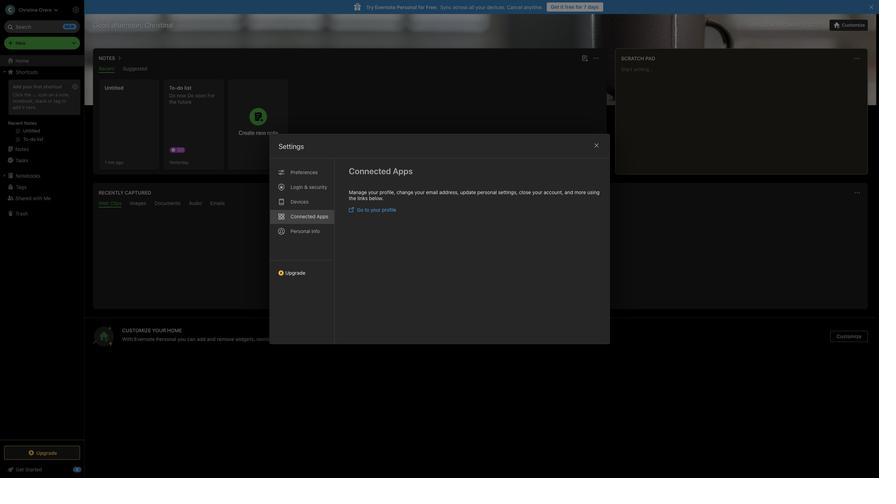Task type: describe. For each thing, give the bounding box(es) containing it.
personal
[[477, 190, 497, 196]]

days
[[588, 4, 599, 10]]

recently captured
[[99, 190, 151, 196]]

home
[[167, 328, 182, 334]]

using
[[588, 190, 600, 196]]

1 do from the left
[[169, 93, 176, 99]]

tab list for go to your profile
[[270, 159, 335, 344]]

audio
[[189, 200, 202, 206]]

1 vertical spatial upgrade button
[[4, 447, 80, 461]]

new
[[256, 130, 266, 136]]

get
[[551, 4, 560, 10]]

audio tab
[[189, 200, 202, 208]]

shortcut
[[43, 84, 62, 90]]

recent for recent notes
[[8, 120, 23, 126]]

update
[[460, 190, 476, 196]]

0 vertical spatial personal
[[397, 4, 417, 10]]

wednesday,
[[749, 22, 776, 28]]

your up the click the ...
[[23, 84, 32, 90]]

your right links
[[368, 190, 378, 196]]

Search text field
[[9, 20, 75, 33]]

personal info
[[291, 229, 320, 235]]

afternoon,
[[112, 21, 143, 29]]

christina!
[[145, 21, 174, 29]]

preferences
[[291, 170, 318, 176]]

login & security
[[291, 184, 327, 190]]

images
[[130, 200, 146, 206]]

tags
[[16, 184, 26, 190]]

can
[[187, 337, 196, 343]]

the inside manage your profile, change your email address, update personal settings, close your account, and more using the links below.
[[349, 196, 356, 202]]

settings image
[[72, 6, 80, 14]]

emails
[[210, 200, 225, 206]]

go to your profile
[[357, 207, 396, 213]]

good
[[93, 21, 110, 29]]

list
[[184, 85, 192, 91]]

do
[[177, 85, 183, 91]]

personal inside customize your home with evernote personal you can add and remove widgets, reorder and resize them, or change your background.
[[156, 337, 176, 343]]

untitled
[[105, 85, 124, 91]]

recent for recent
[[99, 66, 115, 72]]

evernote inside customize your home with evernote personal you can add and remove widgets, reorder and resize them, or change your background.
[[134, 337, 155, 343]]

you
[[178, 337, 186, 343]]

or inside icon on a note, notebook, stack or tag to add it here.
[[48, 98, 52, 104]]

home link
[[0, 55, 84, 66]]

web clips tab
[[99, 200, 121, 208]]

1
[[105, 160, 107, 165]]

tree containing home
[[0, 55, 84, 440]]

notes button
[[97, 54, 124, 62]]

documents tab
[[155, 200, 181, 208]]

settings
[[279, 143, 304, 151]]

your right close
[[532, 190, 543, 196]]

0 vertical spatial evernote
[[375, 4, 396, 10]]

devices
[[291, 199, 309, 205]]

customize your home with evernote personal you can add and remove widgets, reorder and resize them, or change your background.
[[122, 328, 380, 343]]

recent notes
[[8, 120, 37, 126]]

suggested tab
[[123, 66, 147, 73]]

anytime.
[[524, 4, 543, 10]]

across
[[453, 4, 468, 10]]

remove
[[217, 337, 234, 343]]

or inside customize your home with evernote personal you can add and remove widgets, reorder and resize them, or change your background.
[[315, 337, 320, 343]]

shortcuts
[[16, 69, 38, 75]]

tasks button
[[0, 155, 84, 166]]

security
[[309, 184, 327, 190]]

me
[[44, 195, 51, 201]]

go to your profile button
[[349, 207, 396, 213]]

scratch pad button
[[620, 54, 656, 63]]

your inside customize your home with evernote personal you can add and remove widgets, reorder and resize them, or change your background.
[[339, 337, 350, 343]]

get it free for 7 days
[[551, 4, 599, 10]]

0 horizontal spatial and
[[207, 337, 216, 343]]

the inside to-do list do now do soon for the future
[[169, 99, 177, 105]]

the inside group
[[24, 92, 31, 98]]

1 horizontal spatial apps
[[393, 166, 413, 176]]

below.
[[369, 196, 384, 202]]

trash link
[[0, 208, 84, 219]]

info
[[311, 229, 320, 235]]

address,
[[439, 190, 459, 196]]

close
[[519, 190, 531, 196]]

0 vertical spatial connected apps
[[349, 166, 413, 176]]

on
[[49, 92, 54, 98]]

apps inside tab list
[[317, 214, 328, 220]]

create new note
[[239, 130, 278, 136]]

here.
[[26, 105, 37, 110]]

icon
[[38, 92, 47, 98]]

a
[[55, 92, 58, 98]]

expand notebooks image
[[2, 173, 7, 179]]

resize
[[285, 337, 299, 343]]

new
[[15, 40, 26, 46]]

0 vertical spatial customize
[[842, 22, 866, 28]]

home
[[15, 58, 29, 64]]

now
[[177, 93, 186, 99]]

for
[[208, 93, 215, 99]]

to-
[[169, 85, 177, 91]]

1 vertical spatial customize button
[[831, 331, 868, 343]]

0/3
[[177, 147, 184, 153]]

try
[[366, 4, 374, 10]]

it inside "button"
[[561, 4, 564, 10]]

your down below.
[[371, 207, 381, 213]]

shared with me link
[[0, 193, 84, 204]]

customize
[[122, 328, 151, 334]]

...
[[32, 92, 37, 98]]

try evernote personal for free: sync across all your devices. cancel anytime.
[[366, 4, 543, 10]]

notebook,
[[13, 98, 34, 104]]

0 vertical spatial customize button
[[830, 20, 868, 31]]

to-do list do now do soon for the future
[[169, 85, 215, 105]]

13,
[[802, 22, 807, 28]]

sync
[[441, 4, 452, 10]]

change inside manage your profile, change your email address, update personal settings, close your account, and more using the links below.
[[397, 190, 413, 196]]

free:
[[426, 4, 438, 10]]

tags button
[[0, 182, 84, 193]]



Task type: locate. For each thing, give the bounding box(es) containing it.
0 horizontal spatial add
[[13, 105, 21, 110]]

do
[[169, 93, 176, 99], [188, 93, 194, 99]]

1 horizontal spatial change
[[397, 190, 413, 196]]

1 vertical spatial it
[[22, 105, 25, 110]]

devices.
[[487, 4, 506, 10]]

&
[[304, 184, 308, 190]]

notes up recent tab
[[99, 55, 115, 61]]

1 horizontal spatial do
[[188, 93, 194, 99]]

personal left free:
[[397, 4, 417, 10]]

and for your
[[565, 190, 573, 196]]

add right the can
[[197, 337, 206, 343]]

evernote right try
[[375, 4, 396, 10]]

wednesday, december 13, 2023
[[749, 22, 819, 28]]

the left links
[[349, 196, 356, 202]]

the left future
[[169, 99, 177, 105]]

recent
[[99, 66, 115, 72], [8, 120, 23, 126]]

0 horizontal spatial or
[[48, 98, 52, 104]]

future
[[178, 99, 191, 105]]

for for free:
[[418, 4, 425, 10]]

1 vertical spatial change
[[321, 337, 338, 343]]

links
[[357, 196, 368, 202]]

apps up info
[[317, 214, 328, 220]]

do down the list
[[188, 93, 194, 99]]

0 horizontal spatial upgrade
[[36, 451, 57, 457]]

change
[[397, 190, 413, 196], [321, 337, 338, 343]]

widgets,
[[235, 337, 255, 343]]

0 horizontal spatial to
[[62, 98, 66, 104]]

customize
[[842, 22, 866, 28], [837, 334, 862, 340]]

1 horizontal spatial upgrade button
[[270, 261, 334, 279]]

soon
[[195, 93, 206, 99]]

connected apps inside tab list
[[291, 214, 328, 220]]

upgrade button inside tab list
[[270, 261, 334, 279]]

1 vertical spatial add
[[197, 337, 206, 343]]

0 vertical spatial to
[[62, 98, 66, 104]]

tab list containing preferences
[[270, 159, 335, 344]]

1 vertical spatial connected
[[291, 214, 315, 220]]

evernote down customize in the left of the page
[[134, 337, 155, 343]]

free
[[565, 4, 575, 10]]

notes link
[[0, 144, 84, 155]]

create
[[239, 130, 255, 136]]

tab list for create new note
[[94, 66, 606, 73]]

1 horizontal spatial add
[[197, 337, 206, 343]]

and left remove
[[207, 337, 216, 343]]

1 horizontal spatial and
[[275, 337, 284, 343]]

it down notebook, in the left of the page
[[22, 105, 25, 110]]

shared with me
[[15, 195, 51, 201]]

0 horizontal spatial the
[[24, 92, 31, 98]]

1 vertical spatial to
[[365, 207, 369, 213]]

background.
[[351, 337, 380, 343]]

1 vertical spatial recent
[[8, 120, 23, 126]]

get it free for 7 days button
[[547, 2, 603, 12]]

notes up the tasks
[[15, 146, 29, 152]]

2 vertical spatial the
[[349, 196, 356, 202]]

1 horizontal spatial for
[[576, 4, 583, 10]]

shortcuts button
[[0, 66, 84, 78]]

upgrade inside tab list
[[285, 270, 305, 276]]

1 min ago
[[105, 160, 124, 165]]

0 horizontal spatial connected apps
[[291, 214, 328, 220]]

group containing add your first shortcut
[[0, 78, 84, 146]]

to inside icon on a note, notebook, stack or tag to add it here.
[[62, 98, 66, 104]]

connected up personal info
[[291, 214, 315, 220]]

add down notebook, in the left of the page
[[13, 105, 21, 110]]

notes inside button
[[99, 55, 115, 61]]

personal inside tab list
[[291, 229, 310, 235]]

and left more
[[565, 190, 573, 196]]

your
[[476, 4, 486, 10], [23, 84, 32, 90], [368, 190, 378, 196], [415, 190, 425, 196], [532, 190, 543, 196], [371, 207, 381, 213], [339, 337, 350, 343]]

2 vertical spatial notes
[[15, 146, 29, 152]]

create new note button
[[228, 79, 289, 170]]

0 horizontal spatial it
[[22, 105, 25, 110]]

pad
[[646, 55, 656, 61]]

it inside icon on a note, notebook, stack or tag to add it here.
[[22, 105, 25, 110]]

1 vertical spatial evernote
[[134, 337, 155, 343]]

1 vertical spatial or
[[315, 337, 320, 343]]

apps up profile,
[[393, 166, 413, 176]]

profile
[[382, 207, 396, 213]]

customize button
[[830, 20, 868, 31], [831, 331, 868, 343]]

1 vertical spatial personal
[[291, 229, 310, 235]]

0 horizontal spatial connected
[[291, 214, 315, 220]]

upgrade button
[[270, 261, 334, 279], [4, 447, 80, 461]]

for inside "button"
[[576, 4, 583, 10]]

0 horizontal spatial evernote
[[134, 337, 155, 343]]

1 vertical spatial notes
[[24, 120, 37, 126]]

0 horizontal spatial recent
[[8, 120, 23, 126]]

email
[[426, 190, 438, 196]]

1 vertical spatial upgrade
[[36, 451, 57, 457]]

tab list
[[94, 66, 606, 73], [270, 159, 335, 344], [94, 200, 867, 208]]

min
[[108, 160, 115, 165]]

apps
[[393, 166, 413, 176], [317, 214, 328, 220]]

more
[[575, 190, 586, 196]]

to down note,
[[62, 98, 66, 104]]

the
[[24, 92, 31, 98], [169, 99, 177, 105], [349, 196, 356, 202]]

your left email
[[415, 190, 425, 196]]

2 for from the left
[[418, 4, 425, 10]]

and inside manage your profile, change your email address, update personal settings, close your account, and more using the links below.
[[565, 190, 573, 196]]

web clips
[[99, 200, 121, 206]]

do down the to-
[[169, 93, 176, 99]]

to
[[62, 98, 66, 104], [365, 207, 369, 213]]

personal left info
[[291, 229, 310, 235]]

0 vertical spatial apps
[[393, 166, 413, 176]]

connected apps up profile,
[[349, 166, 413, 176]]

change right them,
[[321, 337, 338, 343]]

go
[[357, 207, 363, 213]]

0 vertical spatial recent
[[99, 66, 115, 72]]

0 vertical spatial upgrade button
[[270, 261, 334, 279]]

first
[[33, 84, 42, 90]]

documents
[[155, 200, 181, 206]]

1 horizontal spatial personal
[[291, 229, 310, 235]]

and for widgets,
[[275, 337, 284, 343]]

0 horizontal spatial personal
[[156, 337, 176, 343]]

for left 7
[[576, 4, 583, 10]]

note
[[267, 130, 278, 136]]

0 vertical spatial add
[[13, 105, 21, 110]]

1 horizontal spatial recent
[[99, 66, 115, 72]]

1 vertical spatial connected apps
[[291, 214, 328, 220]]

reorder
[[257, 337, 274, 343]]

1 horizontal spatial to
[[365, 207, 369, 213]]

recent tab
[[99, 66, 115, 73]]

scratch pad
[[621, 55, 656, 61]]

1 horizontal spatial evernote
[[375, 4, 396, 10]]

1 horizontal spatial connected apps
[[349, 166, 413, 176]]

for for 7
[[576, 4, 583, 10]]

click the ...
[[13, 92, 37, 98]]

1 vertical spatial customize
[[837, 334, 862, 340]]

clips
[[110, 200, 121, 206]]

2 horizontal spatial personal
[[397, 4, 417, 10]]

ago
[[116, 160, 124, 165]]

personal down your
[[156, 337, 176, 343]]

change inside customize your home with evernote personal you can add and remove widgets, reorder and resize them, or change your background.
[[321, 337, 338, 343]]

tab list containing recent
[[94, 66, 606, 73]]

0 vertical spatial it
[[561, 4, 564, 10]]

connected apps
[[349, 166, 413, 176], [291, 214, 328, 220]]

2 vertical spatial personal
[[156, 337, 176, 343]]

it right get
[[561, 4, 564, 10]]

0 vertical spatial upgrade
[[285, 270, 305, 276]]

0 vertical spatial or
[[48, 98, 52, 104]]

add your first shortcut
[[13, 84, 62, 90]]

stack
[[35, 98, 47, 104]]

group
[[0, 78, 84, 146]]

0 horizontal spatial upgrade button
[[4, 447, 80, 461]]

images tab
[[130, 200, 146, 208]]

or right them,
[[315, 337, 320, 343]]

add inside icon on a note, notebook, stack or tag to add it here.
[[13, 105, 21, 110]]

2 do from the left
[[188, 93, 194, 99]]

new button
[[4, 37, 80, 50]]

1 for from the left
[[576, 4, 583, 10]]

shared
[[15, 195, 32, 201]]

to right the go
[[365, 207, 369, 213]]

connected
[[349, 166, 391, 176], [291, 214, 315, 220]]

tasks
[[15, 157, 28, 163]]

2 horizontal spatial the
[[349, 196, 356, 202]]

notebooks link
[[0, 170, 84, 182]]

with
[[122, 337, 133, 343]]

manage
[[349, 190, 367, 196]]

your right all
[[476, 4, 486, 10]]

recent inside tab list
[[99, 66, 115, 72]]

settings,
[[498, 190, 518, 196]]

0 horizontal spatial do
[[169, 93, 176, 99]]

connected up the manage at the left
[[349, 166, 391, 176]]

recent down notebook, in the left of the page
[[8, 120, 23, 126]]

them,
[[300, 337, 314, 343]]

0 vertical spatial connected
[[349, 166, 391, 176]]

close image
[[593, 142, 601, 150]]

tree
[[0, 55, 84, 440]]

change right profile,
[[397, 190, 413, 196]]

or down on
[[48, 98, 52, 104]]

tag
[[54, 98, 60, 104]]

tab list containing web clips
[[94, 200, 867, 208]]

add
[[13, 84, 21, 90]]

profile,
[[380, 190, 395, 196]]

december
[[778, 22, 800, 28]]

0 horizontal spatial change
[[321, 337, 338, 343]]

connected inside tab list
[[291, 214, 315, 220]]

web
[[99, 200, 109, 206]]

0 vertical spatial the
[[24, 92, 31, 98]]

for
[[576, 4, 583, 10], [418, 4, 425, 10]]

cancel
[[507, 4, 523, 10]]

0 vertical spatial notes
[[99, 55, 115, 61]]

recent down notes button
[[99, 66, 115, 72]]

notes down here.
[[24, 120, 37, 126]]

icon on a note, notebook, stack or tag to add it here.
[[13, 92, 70, 110]]

0 horizontal spatial for
[[418, 4, 425, 10]]

1 horizontal spatial or
[[315, 337, 320, 343]]

2 horizontal spatial and
[[565, 190, 573, 196]]

1 horizontal spatial connected
[[349, 166, 391, 176]]

recent inside group
[[8, 120, 23, 126]]

the left ...
[[24, 92, 31, 98]]

0 vertical spatial change
[[397, 190, 413, 196]]

add
[[13, 105, 21, 110], [197, 337, 206, 343]]

yesterday
[[169, 160, 189, 165]]

recently captured button
[[97, 189, 151, 197]]

1 horizontal spatial upgrade
[[285, 270, 305, 276]]

add inside customize your home with evernote personal you can add and remove widgets, reorder and resize them, or change your background.
[[197, 337, 206, 343]]

None search field
[[9, 20, 75, 33]]

account,
[[544, 190, 564, 196]]

Start writing… text field
[[621, 66, 868, 169]]

connected apps up personal info
[[291, 214, 328, 220]]

notebooks
[[16, 173, 40, 179]]

scratch
[[621, 55, 645, 61]]

and left resize
[[275, 337, 284, 343]]

trash
[[15, 211, 28, 217]]

1 horizontal spatial it
[[561, 4, 564, 10]]

1 vertical spatial the
[[169, 99, 177, 105]]

for left free:
[[418, 4, 425, 10]]

your left background.
[[339, 337, 350, 343]]

1 vertical spatial apps
[[317, 214, 328, 220]]

1 horizontal spatial the
[[169, 99, 177, 105]]

emails tab
[[210, 200, 225, 208]]

0 horizontal spatial apps
[[317, 214, 328, 220]]



Task type: vqa. For each thing, say whether or not it's contained in the screenshot.
Notes link
yes



